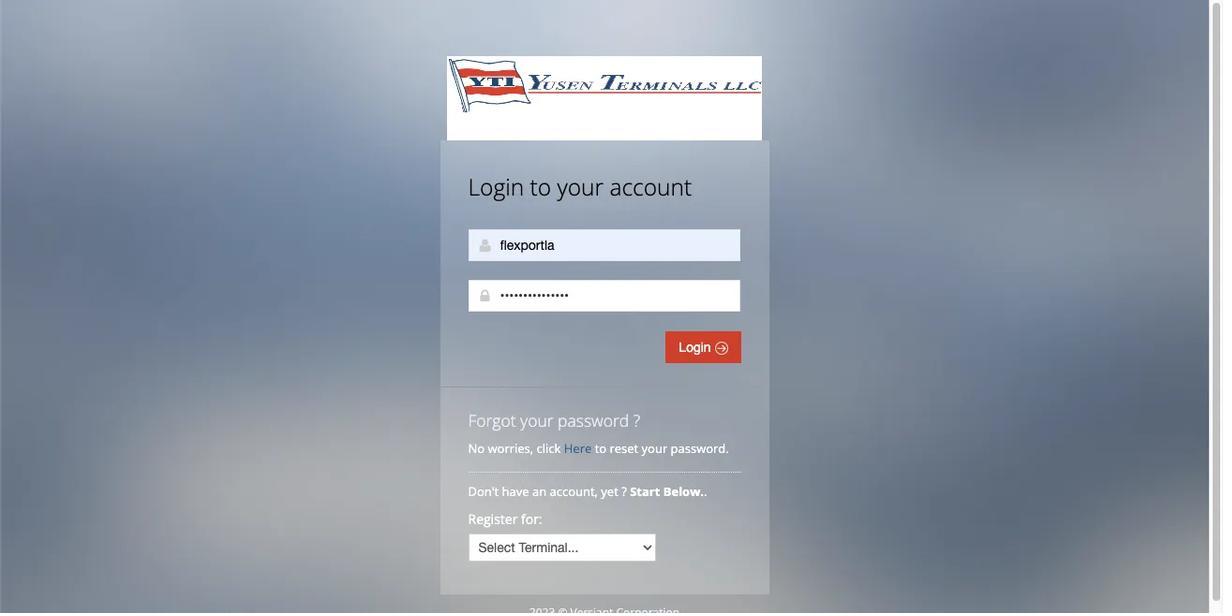 Task type: describe. For each thing, give the bounding box(es) containing it.
lock image
[[478, 289, 493, 304]]

start
[[630, 484, 660, 500]]

no
[[468, 440, 485, 457]]

below.
[[663, 484, 704, 500]]

Username text field
[[468, 230, 740, 261]]

register
[[468, 511, 518, 529]]

here
[[564, 440, 592, 457]]

don't
[[468, 484, 499, 500]]

password
[[558, 410, 629, 432]]

don't have an account, yet ? start below. .
[[468, 484, 710, 500]]

0 horizontal spatial to
[[530, 172, 551, 202]]

login for login
[[679, 340, 715, 355]]

Password password field
[[468, 280, 740, 312]]

have
[[502, 484, 529, 500]]

2 horizontal spatial your
[[642, 440, 667, 457]]

password.
[[671, 440, 729, 457]]

register for:
[[468, 511, 542, 529]]

.
[[704, 484, 707, 500]]

swapright image
[[715, 342, 728, 355]]

to inside the forgot your password ? no worries, click here to reset your password.
[[595, 440, 606, 457]]

? inside the forgot your password ? no worries, click here to reset your password.
[[633, 410, 640, 432]]

an
[[532, 484, 547, 500]]

login to your account
[[468, 172, 692, 202]]



Task type: locate. For each thing, give the bounding box(es) containing it.
1 horizontal spatial ?
[[633, 410, 640, 432]]

0 vertical spatial to
[[530, 172, 551, 202]]

1 vertical spatial login
[[679, 340, 715, 355]]

here link
[[564, 440, 592, 457]]

click
[[537, 440, 561, 457]]

login button
[[666, 332, 741, 364]]

?
[[633, 410, 640, 432], [622, 484, 627, 500]]

1 vertical spatial ?
[[622, 484, 627, 500]]

yet
[[601, 484, 618, 500]]

user image
[[478, 238, 493, 253]]

forgot your password ? no worries, click here to reset your password.
[[468, 410, 729, 457]]

0 horizontal spatial your
[[520, 410, 553, 432]]

0 vertical spatial ?
[[633, 410, 640, 432]]

to
[[530, 172, 551, 202], [595, 440, 606, 457]]

1 vertical spatial to
[[595, 440, 606, 457]]

account,
[[550, 484, 598, 500]]

0 vertical spatial your
[[557, 172, 604, 202]]

your up click
[[520, 410, 553, 432]]

forgot
[[468, 410, 516, 432]]

? right "yet"
[[622, 484, 627, 500]]

account
[[610, 172, 692, 202]]

? up the 'reset'
[[633, 410, 640, 432]]

your right the 'reset'
[[642, 440, 667, 457]]

to right "here" link
[[595, 440, 606, 457]]

to up "username" text field
[[530, 172, 551, 202]]

1 horizontal spatial login
[[679, 340, 715, 355]]

reset
[[610, 440, 638, 457]]

worries,
[[488, 440, 533, 457]]

login
[[468, 172, 524, 202], [679, 340, 715, 355]]

for:
[[521, 511, 542, 529]]

0 horizontal spatial ?
[[622, 484, 627, 500]]

2 vertical spatial your
[[642, 440, 667, 457]]

1 vertical spatial your
[[520, 410, 553, 432]]

1 horizontal spatial your
[[557, 172, 604, 202]]

login for login to your account
[[468, 172, 524, 202]]

1 horizontal spatial to
[[595, 440, 606, 457]]

your up "username" text field
[[557, 172, 604, 202]]

0 horizontal spatial login
[[468, 172, 524, 202]]

your
[[557, 172, 604, 202], [520, 410, 553, 432], [642, 440, 667, 457]]

login inside button
[[679, 340, 715, 355]]

0 vertical spatial login
[[468, 172, 524, 202]]



Task type: vqa. For each thing, say whether or not it's contained in the screenshot.
home icon
no



